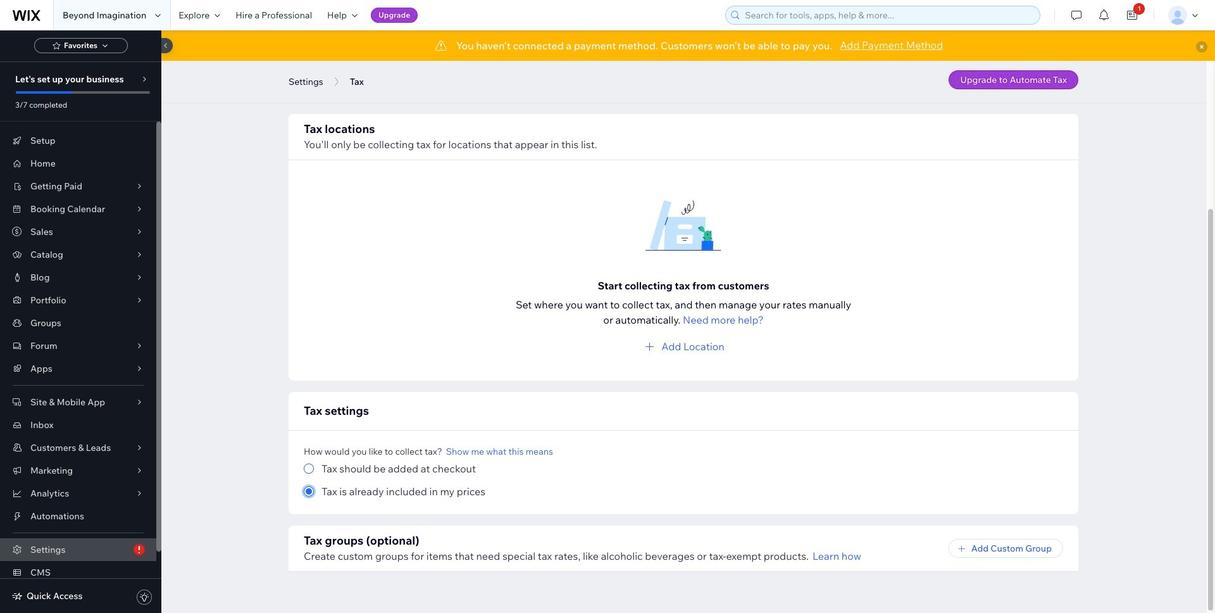 Task type: vqa. For each thing, say whether or not it's contained in the screenshot.
eCommerce Apps
no



Task type: locate. For each thing, give the bounding box(es) containing it.
sidebar element
[[0, 30, 173, 613]]

alert
[[161, 30, 1216, 61]]

Search for tools, apps, help & more... field
[[742, 6, 1037, 24]]

option group
[[304, 461, 1064, 499]]



